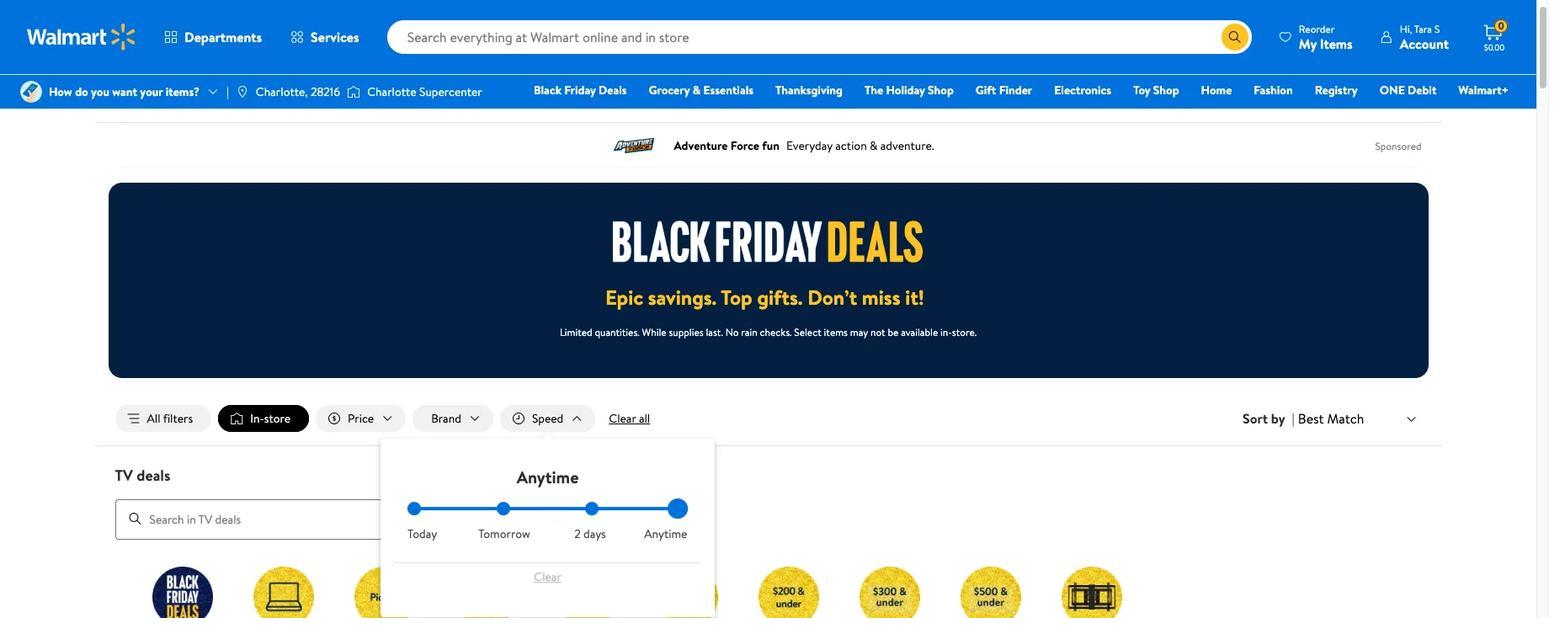 Task type: describe. For each thing, give the bounding box(es) containing it.
brand
[[431, 410, 461, 427]]

tvs
[[190, 92, 206, 109]]

 image for charlotte, 28216
[[236, 85, 249, 99]]

Search in TV deals search field
[[115, 499, 624, 540]]

how fast do you want your order? option group
[[408, 502, 688, 542]]

smart tvs image
[[556, 566, 617, 618]]

want
[[112, 83, 137, 100]]

you
[[91, 83, 109, 100]]

departments button
[[150, 17, 276, 57]]

speed button
[[500, 405, 596, 432]]

clear search field text image
[[1202, 30, 1215, 43]]

thanksgiving link
[[768, 81, 851, 99]]

electronics for electronics / tvs
[[115, 92, 172, 109]]

grocery & essentials link
[[641, 81, 761, 99]]

debit
[[1408, 82, 1437, 99]]

0 horizontal spatial electronics link
[[115, 92, 172, 109]]

electronics / tvs
[[115, 92, 206, 109]]

black
[[534, 82, 562, 99]]

in-store button
[[218, 405, 309, 432]]

fashion
[[1254, 82, 1293, 99]]

top
[[721, 283, 753, 312]]

0 horizontal spatial anytime
[[517, 466, 579, 489]]

shop all deals image
[[152, 566, 213, 618]]

limited quantities. while supplies last. no rain checks. select items may not be available in-store.
[[560, 325, 977, 339]]

match
[[1328, 409, 1365, 428]]

search image
[[128, 512, 142, 526]]

account
[[1400, 34, 1449, 53]]

speed
[[532, 410, 564, 427]]

may
[[851, 325, 868, 339]]

| inside sort and filter section element
[[1292, 409, 1295, 428]]

epic savings. top gifts. don't miss it!
[[606, 283, 925, 312]]

store
[[264, 410, 291, 427]]

one debit
[[1380, 82, 1437, 99]]

s
[[1435, 21, 1440, 36]]

anytime inside how fast do you want your order? option group
[[644, 526, 688, 542]]

finder
[[999, 82, 1033, 99]]

my
[[1299, 34, 1317, 53]]

sort
[[1243, 409, 1268, 428]]

tvs $500 & under image
[[961, 566, 1021, 618]]

clear for clear all
[[609, 410, 636, 427]]

fashion link
[[1247, 81, 1301, 99]]

tvs by size image
[[455, 566, 516, 618]]

grocery
[[649, 82, 690, 99]]

gift finder link
[[968, 81, 1040, 99]]

tv deals
[[115, 465, 170, 486]]

walmart black friday deals for days image
[[614, 221, 923, 263]]

services button
[[276, 17, 374, 57]]

 image for charlotte supercenter
[[347, 83, 361, 100]]

gift
[[976, 82, 997, 99]]

0 $0.00
[[1485, 19, 1505, 53]]

select
[[794, 325, 822, 339]]

tv
[[115, 465, 133, 486]]

toy
[[1134, 82, 1151, 99]]

Walmart Site-Wide search field
[[387, 20, 1252, 54]]

reorder my items
[[1299, 21, 1353, 53]]

store.
[[952, 325, 977, 339]]

no
[[726, 325, 739, 339]]

clear button
[[408, 564, 688, 590]]

charlotte,
[[256, 83, 308, 100]]

gift finder
[[976, 82, 1033, 99]]

2
[[575, 526, 581, 542]]

items
[[824, 325, 848, 339]]

reorder
[[1299, 21, 1335, 36]]

brand button
[[413, 405, 493, 432]]

home
[[1201, 82, 1232, 99]]

hi, tara s account
[[1400, 21, 1449, 53]]

friday
[[565, 82, 596, 99]]

essentials
[[704, 82, 754, 99]]

it!
[[906, 283, 925, 312]]

walmart+ link
[[1451, 81, 1517, 99]]

items?
[[166, 83, 200, 100]]

sort by |
[[1243, 409, 1295, 428]]

the holiday shop
[[865, 82, 954, 99]]

pick up today image
[[354, 566, 415, 618]]

Anytime radio
[[675, 502, 688, 516]]

tara
[[1415, 21, 1433, 36]]

how
[[49, 83, 72, 100]]

services
[[311, 28, 359, 46]]

filters
[[163, 410, 193, 427]]

all tech deals image
[[253, 566, 314, 618]]

savings.
[[648, 283, 717, 312]]

the
[[865, 82, 884, 99]]

walmart image
[[27, 24, 136, 51]]

not
[[871, 325, 886, 339]]

in-
[[941, 325, 952, 339]]

in-store
[[250, 410, 291, 427]]

rain
[[741, 325, 758, 339]]

the holiday shop link
[[857, 81, 962, 99]]

tv mounts image
[[1062, 566, 1122, 618]]

how do you want your items?
[[49, 83, 200, 100]]

all
[[147, 410, 160, 427]]

clear all
[[609, 410, 650, 427]]

electronics for electronics
[[1055, 82, 1112, 99]]

walmart+
[[1459, 82, 1509, 99]]



Task type: locate. For each thing, give the bounding box(es) containing it.
search icon image
[[1229, 30, 1242, 44]]

electronics link left toy
[[1047, 81, 1119, 99]]

deals
[[137, 465, 170, 486]]

one debit link
[[1373, 81, 1445, 99]]

deals
[[599, 82, 627, 99]]

clear
[[609, 410, 636, 427], [534, 569, 562, 585]]

0 vertical spatial |
[[227, 83, 229, 100]]

0 horizontal spatial  image
[[20, 81, 42, 103]]

clear for clear
[[534, 569, 562, 585]]

be
[[888, 325, 899, 339]]

electronics left toy
[[1055, 82, 1112, 99]]

1 vertical spatial anytime
[[644, 526, 688, 542]]

tvs $200 & under image
[[758, 566, 819, 618]]

best
[[1299, 409, 1324, 428]]

1 vertical spatial |
[[1292, 409, 1295, 428]]

shop right toy
[[1154, 82, 1180, 99]]

1 shop from the left
[[928, 82, 954, 99]]

 image for how do you want your items?
[[20, 81, 42, 103]]

|
[[227, 83, 229, 100], [1292, 409, 1295, 428]]

available
[[901, 325, 938, 339]]

home link
[[1194, 81, 1240, 99]]

1 horizontal spatial electronics link
[[1047, 81, 1119, 99]]

in-
[[250, 410, 264, 427]]

shop right holiday
[[928, 82, 954, 99]]

supplies
[[669, 325, 704, 339]]

your
[[140, 83, 163, 100]]

today
[[408, 526, 437, 542]]

all filters
[[147, 410, 193, 427]]

do
[[75, 83, 88, 100]]

0
[[1499, 19, 1505, 33]]

1 horizontal spatial clear
[[609, 410, 636, 427]]

0 horizontal spatial shop
[[928, 82, 954, 99]]

price button
[[316, 405, 406, 432]]

toy shop link
[[1126, 81, 1187, 99]]

gifts.
[[757, 283, 803, 312]]

clear all button
[[602, 405, 657, 432]]

0 horizontal spatial electronics
[[115, 92, 172, 109]]

&
[[693, 82, 701, 99]]

one
[[1380, 82, 1405, 99]]

all
[[639, 410, 650, 427]]

1 horizontal spatial |
[[1292, 409, 1295, 428]]

$0.00
[[1485, 41, 1505, 53]]

clear inside button
[[609, 410, 636, 427]]

2 horizontal spatial  image
[[347, 83, 361, 100]]

1 horizontal spatial anytime
[[644, 526, 688, 542]]

best match
[[1299, 409, 1365, 428]]

TV deals search field
[[95, 465, 1442, 540]]

hi,
[[1400, 21, 1413, 36]]

clear left the all
[[609, 410, 636, 427]]

2 days
[[575, 526, 606, 542]]

28216
[[311, 83, 340, 100]]

miss
[[862, 283, 901, 312]]

supercenter
[[419, 83, 482, 100]]

electronics link left /
[[115, 92, 172, 109]]

0 horizontal spatial |
[[227, 83, 229, 100]]

charlotte supercenter
[[367, 83, 482, 100]]

days
[[584, 526, 606, 542]]

tvs $300 & under image
[[859, 566, 920, 618]]

epic
[[606, 283, 643, 312]]

0 horizontal spatial clear
[[534, 569, 562, 585]]

black friday deals link
[[526, 81, 635, 99]]

| right by
[[1292, 409, 1295, 428]]

1 horizontal spatial electronics
[[1055, 82, 1112, 99]]

Today radio
[[408, 502, 421, 516]]

4k tvs image
[[657, 566, 718, 618]]

Search search field
[[387, 20, 1252, 54]]

shop
[[928, 82, 954, 99], [1154, 82, 1180, 99]]

electronics link
[[1047, 81, 1119, 99], [115, 92, 172, 109]]

tomorrow
[[479, 526, 530, 542]]

0 vertical spatial anytime
[[517, 466, 579, 489]]

quantities.
[[595, 325, 640, 339]]

price
[[348, 410, 374, 427]]

sort and filter section element
[[95, 392, 1442, 446]]

 image left 'how'
[[20, 81, 42, 103]]

grocery & essentials
[[649, 82, 754, 99]]

holiday
[[886, 82, 925, 99]]

/
[[179, 92, 183, 109]]

None radio
[[586, 502, 599, 516]]

1 horizontal spatial shop
[[1154, 82, 1180, 99]]

charlotte, 28216
[[256, 83, 340, 100]]

0 vertical spatial clear
[[609, 410, 636, 427]]

2 shop from the left
[[1154, 82, 1180, 99]]

electronics left /
[[115, 92, 172, 109]]

black friday deals
[[534, 82, 627, 99]]

1 vertical spatial clear
[[534, 569, 562, 585]]

 image right 28216
[[347, 83, 361, 100]]

toy shop
[[1134, 82, 1180, 99]]

| right 'tvs'
[[227, 83, 229, 100]]

departments
[[184, 28, 262, 46]]

last.
[[706, 325, 723, 339]]

don't
[[808, 283, 857, 312]]

registry link
[[1308, 81, 1366, 99]]

charlotte
[[367, 83, 417, 100]]

electronics
[[1055, 82, 1112, 99], [115, 92, 172, 109]]

while
[[642, 325, 667, 339]]

clear down how fast do you want your order? option group
[[534, 569, 562, 585]]

clear inside button
[[534, 569, 562, 585]]

 image
[[20, 81, 42, 103], [347, 83, 361, 100], [236, 85, 249, 99]]

all filters button
[[115, 405, 212, 432]]

None range field
[[408, 507, 688, 510]]

anytime down anytime radio
[[644, 526, 688, 542]]

1 horizontal spatial  image
[[236, 85, 249, 99]]

anytime up how fast do you want your order? option group
[[517, 466, 579, 489]]

Tomorrow radio
[[497, 502, 510, 516]]

 image left charlotte,
[[236, 85, 249, 99]]

by
[[1272, 409, 1286, 428]]

limited
[[560, 325, 593, 339]]



Task type: vqa. For each thing, say whether or not it's contained in the screenshot.
the do
yes



